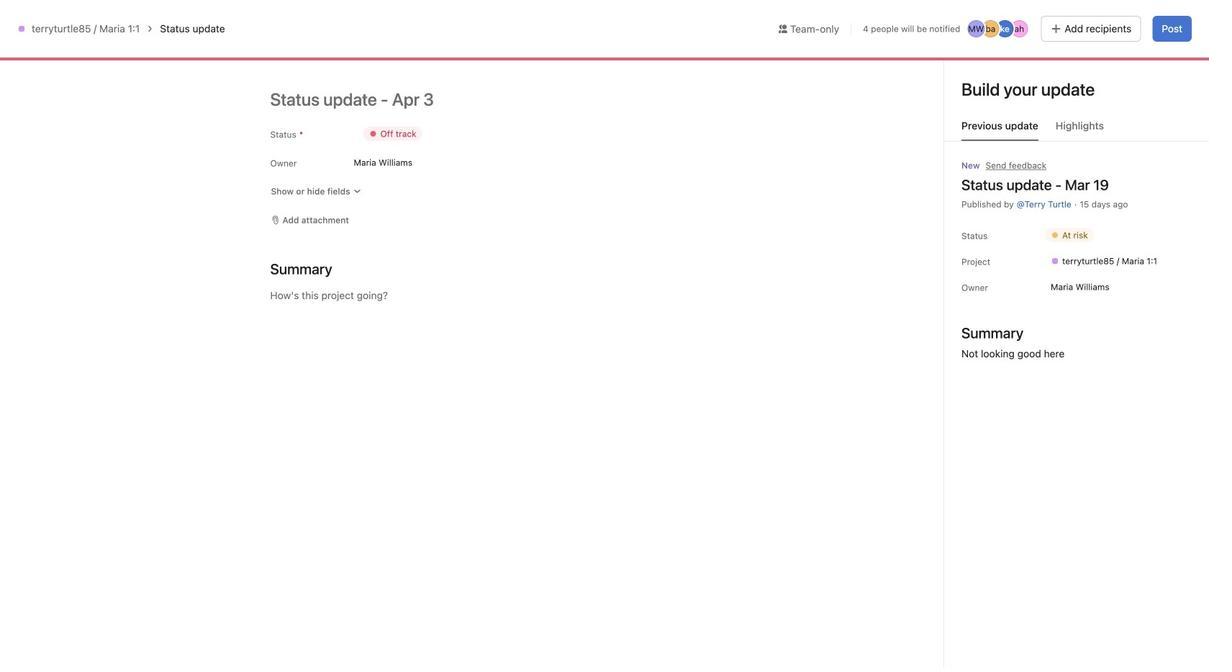 Task type: describe. For each thing, give the bounding box(es) containing it.
creator for is there anything we should be doing differently? cell
[[719, 325, 820, 351]]

topic type field for new milestone cell
[[634, 195, 720, 222]]

learn more about how to run effective 1:1s cell
[[173, 664, 634, 669]]

creation date for investors are demanding we finish the project soon!! cell
[[819, 443, 920, 469]]

topic type field for investors are demanding we finish the project soon!! cell
[[634, 443, 720, 469]]

remove from starred image
[[452, 48, 464, 60]]

creator for remember to add discussion topics for the next meeting cell for the topic type field for remember to add discussion topics for the next meeting cell associated with creation date for remember to add discussion topics for the next meeting cell related to third cell from the bottom of the header fyis tree grid
[[719, 587, 820, 613]]

Section title text field
[[270, 259, 332, 279]]

creation date for move back to start! cell
[[819, 535, 920, 562]]

header next meeting tree grid
[[173, 195, 1199, 403]]

creation date for if not already scheduled, set up a recurring 1:1 meeting in your calendar cell
[[819, 639, 920, 665]]

3 cell from the top
[[1019, 587, 1120, 613]]

topic type field for remember to add discussion topics for the next meeting cell for creation date for remember to add discussion topics for the next meeting cell related to third cell from the bottom of the header fyis tree grid
[[634, 587, 720, 613]]

topic type field for is there anything we should be doing differently? cell
[[634, 325, 720, 351]]

topic type field for if not already scheduled, set up a recurring 1:1 meeting in your calendar cell
[[634, 639, 720, 665]]

5 cell from the top
[[1019, 639, 1120, 665]]

header fyis tree grid
[[173, 535, 1199, 669]]

good cell
[[173, 247, 634, 274]]

creator for do you have any project updates? cell
[[719, 299, 820, 325]]

topic type field for do you have any project updates? cell
[[634, 299, 720, 325]]

creation date for good cell
[[819, 247, 920, 274]]

hide sidebar image
[[19, 12, 30, 23]]

Title of update text field
[[270, 84, 702, 115]]

creator for let's talk about ducks cell
[[719, 351, 820, 377]]

topic type field for remember to add discussion topics for the next meeting cell for 4th cell from the bottom creation date for remember to add discussion topics for the next meeting cell
[[634, 561, 720, 587]]

topic type field for good cell
[[634, 247, 720, 274]]



Task type: locate. For each thing, give the bounding box(es) containing it.
creator for remember to add discussion topics for the next meeting cell for the topic type field for remember to add discussion topics for the next meeting cell associated with 4th cell from the bottom creation date for remember to add discussion topics for the next meeting cell
[[719, 561, 820, 587]]

new milestone cell
[[173, 195, 634, 222]]

row
[[173, 128, 1209, 155], [190, 154, 1181, 155], [173, 195, 1199, 222], [173, 247, 1199, 274], [173, 299, 1199, 325], [173, 325, 1199, 351], [173, 351, 1199, 377], [173, 377, 1199, 403], [173, 443, 1199, 469], [173, 469, 1199, 495], [173, 535, 1199, 562], [173, 561, 1199, 587], [173, 587, 1199, 613], [173, 639, 1199, 665], [173, 664, 1199, 669]]

1 creation date for remember to add discussion topics for the next meeting cell from the top
[[819, 561, 920, 587]]

cell
[[1019, 535, 1120, 562], [1019, 561, 1120, 587], [1019, 587, 1120, 613], [1019, 613, 1120, 639], [1019, 639, 1120, 665]]

creation date for do you have any project updates? cell
[[819, 299, 920, 325]]

Task name text field
[[227, 201, 302, 216]]

2 creator for remember to add discussion topics for the next meeting cell from the top
[[719, 587, 820, 613]]

creation date for new milestone cell
[[819, 195, 920, 222]]

creator for if not already scheduled, set up a recurring 1:1 meeting in your calendar cell
[[719, 639, 820, 665]]

creation date for let's talk about ducks cell
[[819, 351, 920, 377]]

1 cell from the top
[[1019, 535, 1120, 562]]

4 cell from the top
[[1019, 613, 1120, 639]]

2 cell from the top
[[1019, 561, 1120, 587]]

creation date for remember to add discussion topics for the next meeting cell for third cell from the bottom of the header fyis tree grid
[[819, 587, 920, 613]]

creation date for remember to add discussion topics for the next meeting cell for 4th cell from the bottom
[[819, 561, 920, 587]]

topic type field for let's talk about ducks cell
[[634, 351, 720, 377]]

topic type field for remember to add discussion topics for the next meeting cell
[[634, 561, 720, 587], [634, 587, 720, 613]]

creation date for is there anything we should be doing differently? cell
[[819, 325, 920, 351]]

1 topic type field for remember to add discussion topics for the next meeting cell from the top
[[634, 561, 720, 587]]

creator for good cell
[[719, 247, 820, 274]]

1 like. you liked this task image
[[272, 256, 280, 265]]

header important information tree grid
[[173, 443, 1199, 495]]

creator for remember to add discussion topics for the next meeting cell
[[719, 561, 820, 587], [719, 587, 820, 613]]

tab list
[[945, 118, 1209, 142]]

creator for investors are demanding we finish the project soon!! cell
[[719, 443, 820, 469]]

None text field
[[268, 41, 425, 67]]

2 creation date for remember to add discussion topics for the next meeting cell from the top
[[819, 587, 920, 613]]

creator for new milestone cell
[[719, 195, 820, 222]]

creation date for remember to add discussion topics for the next meeting cell
[[819, 561, 920, 587], [819, 587, 920, 613]]

topic type field for move back to start! cell
[[634, 535, 720, 562]]

2 topic type field for remember to add discussion topics for the next meeting cell from the top
[[634, 587, 720, 613]]

1 creator for remember to add discussion topics for the next meeting cell from the top
[[719, 561, 820, 587]]

creator for move back to start! cell
[[719, 535, 820, 562]]



Task type: vqa. For each thing, say whether or not it's contained in the screenshot.
topmost bk
no



